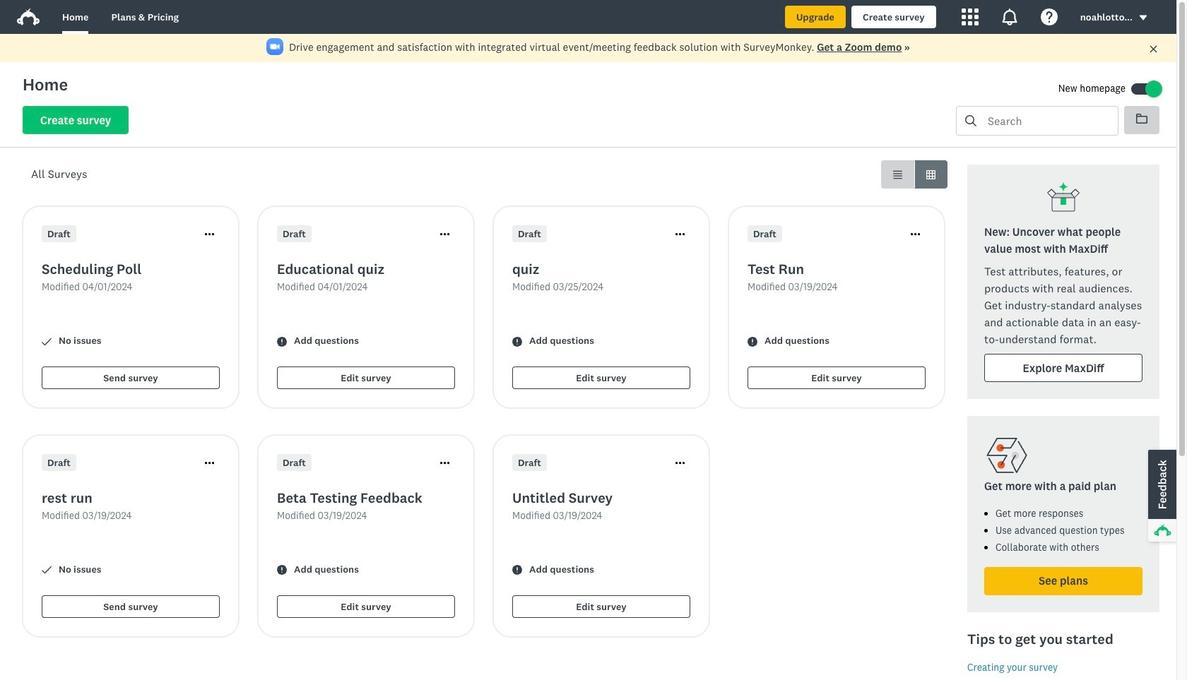 Task type: vqa. For each thing, say whether or not it's contained in the screenshot.
Search image
yes



Task type: describe. For each thing, give the bounding box(es) containing it.
no issues image
[[42, 337, 52, 347]]

Search text field
[[977, 107, 1119, 135]]

response based pricing icon image
[[985, 433, 1030, 479]]

no issues image
[[42, 566, 52, 576]]

x image
[[1150, 45, 1159, 54]]

folders image
[[1137, 113, 1148, 124]]



Task type: locate. For each thing, give the bounding box(es) containing it.
max diff icon image
[[1047, 182, 1081, 216]]

group
[[882, 160, 948, 189]]

search image
[[966, 115, 977, 127], [966, 115, 977, 127]]

notification center icon image
[[1002, 8, 1019, 25]]

warning image
[[277, 337, 287, 347], [513, 337, 522, 347], [748, 337, 758, 347], [277, 566, 287, 576], [513, 566, 522, 576]]

1 brand logo image from the top
[[17, 6, 40, 28]]

dropdown arrow icon image
[[1139, 13, 1149, 23], [1140, 15, 1148, 20]]

folders image
[[1137, 114, 1148, 124]]

help icon image
[[1041, 8, 1058, 25]]

2 brand logo image from the top
[[17, 8, 40, 25]]

products icon image
[[962, 8, 979, 25], [962, 8, 979, 25]]

brand logo image
[[17, 6, 40, 28], [17, 8, 40, 25]]



